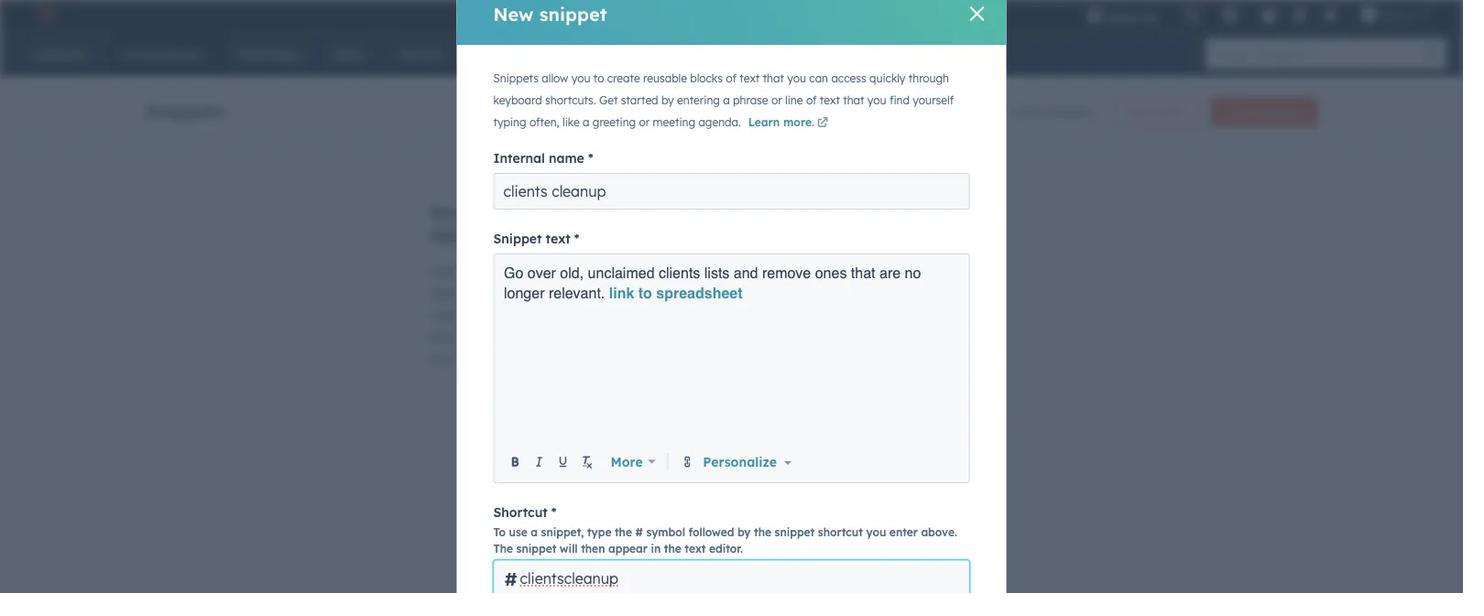 Task type: vqa. For each thing, say whether or not it's contained in the screenshot.
Website
no



Task type: describe. For each thing, give the bounding box(es) containing it.
search image
[[1425, 48, 1438, 60]]

longer
[[504, 285, 545, 302]]

editor.
[[709, 542, 743, 556]]

1 vertical spatial that
[[844, 93, 865, 107]]

typing
[[494, 115, 527, 129]]

blocks
[[690, 71, 723, 85]]

1 vertical spatial or
[[639, 115, 650, 129]]

snippet
[[494, 231, 542, 247]]

Type a word to use as a shortcut text field
[[494, 561, 970, 594]]

created
[[1045, 104, 1091, 120]]

lists
[[705, 264, 730, 281]]

snippet,
[[541, 526, 584, 539]]

that for text
[[763, 71, 785, 85]]

access
[[832, 71, 867, 85]]

shortcuts.
[[545, 93, 596, 107]]

old,
[[560, 264, 584, 281]]

quickly
[[591, 308, 635, 324]]

close image
[[970, 6, 985, 21]]

funky
[[1381, 7, 1413, 22]]

the down the 'symbol'
[[664, 542, 682, 556]]

1 vertical spatial your
[[526, 308, 553, 324]]

create snippet
[[1227, 105, 1303, 119]]

Search HubSpot search field
[[1206, 38, 1431, 70]]

to down send
[[652, 330, 664, 346]]

2 vertical spatial notes
[[521, 330, 555, 346]]

greeting
[[593, 115, 636, 129]]

send
[[639, 308, 668, 324]]

marketplaces button
[[1212, 0, 1250, 29]]

internal
[[494, 150, 545, 166]]

new folder button
[[1113, 97, 1200, 126]]

entering
[[677, 93, 720, 107]]

appear
[[609, 542, 648, 556]]

phrase
[[733, 93, 769, 107]]

save
[[429, 201, 474, 224]]

calling icon button
[[1177, 3, 1208, 27]]

will
[[560, 542, 578, 556]]

find
[[890, 93, 910, 107]]

create shortcuts to your most common responses in emails sent to prospects and notes logged in your crm. quickly send emails and log notes without having to type the same thing over and over.
[[429, 264, 695, 368]]

through
[[909, 71, 950, 85]]

meeting
[[653, 115, 696, 129]]

menu containing funky
[[1074, 0, 1442, 29]]

help image
[[1261, 8, 1278, 25]]

create
[[608, 71, 640, 85]]

save time writing emails and taking notes
[[429, 201, 698, 247]]

no
[[905, 264, 922, 281]]

2 horizontal spatial a
[[723, 93, 730, 107]]

the up appear on the bottom left of page
[[615, 526, 632, 539]]

can
[[810, 71, 829, 85]]

then
[[581, 542, 605, 556]]

link to spreadsheet link
[[609, 285, 743, 302]]

remove
[[763, 264, 811, 281]]

reusable
[[643, 71, 687, 85]]

snippets allow you to create reusable blocks of text that you can access quickly through keyboard shortcuts. get started by entering a phrase or line of text that you find yourself typing often, like a greeting or meeting agenda.
[[494, 71, 954, 129]]

0
[[1006, 104, 1014, 120]]

create for create shortcuts to your most common responses in emails sent to prospects and notes logged in your crm. quickly send emails and log notes without having to type the same thing over and over.
[[429, 264, 470, 280]]

snippet up the allow
[[540, 2, 607, 25]]

enter
[[890, 526, 918, 539]]

use
[[509, 526, 528, 539]]

shortcuts
[[473, 264, 530, 280]]

0 horizontal spatial of
[[726, 71, 737, 85]]

link to spreadsheet
[[609, 285, 743, 302]]

# inside shortcut element
[[505, 568, 518, 591]]

of inside snippets banner
[[1018, 104, 1030, 120]]

funky button
[[1350, 0, 1440, 29]]

5
[[1034, 104, 1041, 120]]

clients
[[659, 264, 701, 281]]

go over old, unclaimed clients lists and remove ones that are no longer relevant.
[[504, 264, 926, 302]]

followed
[[689, 526, 735, 539]]

the right followed
[[754, 526, 772, 539]]

over inside the go over old, unclaimed clients lists and remove ones that are no longer relevant.
[[528, 264, 556, 281]]

by inside snippets allow you to create reusable blocks of text that you can access quickly through keyboard shortcuts. get started by entering a phrase or line of text that you find yourself typing often, like a greeting or meeting agenda.
[[662, 93, 674, 107]]

the inside the create shortcuts to your most common responses in emails sent to prospects and notes logged in your crm. quickly send emails and log notes without having to type the same thing over and over.
[[429, 352, 449, 368]]

link
[[609, 285, 635, 302]]

by inside shortcut to use a snippet, type the # symbol followed by the snippet shortcut you enter above. the snippet will then appear in the text editor.
[[738, 526, 751, 539]]

allow
[[542, 71, 569, 85]]

folder
[[1155, 105, 1185, 119]]

above.
[[922, 526, 958, 539]]

none text field containing go over old, unclaimed clients lists and remove ones that are no longer relevant.
[[504, 263, 960, 446]]

go
[[504, 264, 524, 281]]

ones
[[816, 264, 847, 281]]

learn
[[749, 115, 780, 129]]

shortcut
[[818, 526, 863, 539]]

same
[[452, 352, 485, 368]]

logged
[[466, 308, 508, 324]]

relevant.
[[549, 285, 605, 302]]

like
[[563, 115, 580, 129]]

more
[[611, 454, 643, 470]]

writing
[[526, 201, 591, 224]]

type inside shortcut to use a snippet, type the # symbol followed by the snippet shortcut you enter above. the snippet will then appear in the text editor.
[[587, 526, 612, 539]]

to right sent on the left of page
[[580, 286, 592, 302]]

snippet down 'use'
[[517, 542, 557, 556]]

0 horizontal spatial emails
[[429, 330, 469, 346]]

text inside shortcut to use a snippet, type the # symbol followed by the snippet shortcut you enter above. the snippet will then appear in the text editor.
[[685, 542, 706, 556]]

over inside the create shortcuts to your most common responses in emails sent to prospects and notes logged in your crm. quickly send emails and log notes without having to type the same thing over and over.
[[524, 352, 550, 368]]

# inside shortcut to use a snippet, type the # symbol followed by the snippet shortcut you enter above. the snippet will then appear in the text editor.
[[636, 526, 643, 539]]

and down clients
[[659, 286, 682, 302]]

type inside the create shortcuts to your most common responses in emails sent to prospects and notes logged in your crm. quickly send emails and log notes without having to type the same thing over and over.
[[668, 330, 695, 346]]

internal name
[[494, 150, 585, 166]]

common
[[614, 264, 667, 280]]

snippet inside button
[[1265, 105, 1303, 119]]

yourself
[[913, 93, 954, 107]]

the
[[494, 542, 513, 556]]

emails inside "save time writing emails and taking notes"
[[597, 201, 657, 224]]

create for create snippet
[[1227, 105, 1262, 119]]



Task type: locate. For each thing, give the bounding box(es) containing it.
get
[[599, 93, 618, 107]]

menu
[[1074, 0, 1442, 29]]

hubspot image
[[33, 4, 55, 26]]

to inside snippets allow you to create reusable blocks of text that you can access quickly through keyboard shortcuts. get started by entering a phrase or line of text that you find yourself typing often, like a greeting or meeting agenda.
[[594, 71, 604, 85]]

0 horizontal spatial or
[[639, 115, 650, 129]]

#
[[636, 526, 643, 539], [505, 568, 518, 591]]

2 vertical spatial emails
[[429, 330, 469, 346]]

create right folder
[[1227, 105, 1262, 119]]

of left 5
[[1018, 104, 1030, 120]]

1 vertical spatial type
[[587, 526, 612, 539]]

1 horizontal spatial in
[[512, 308, 522, 324]]

1 horizontal spatial emails
[[508, 286, 547, 302]]

of right line
[[807, 93, 817, 107]]

link opens in a new window image
[[818, 115, 829, 132], [818, 118, 829, 129]]

that inside the go over old, unclaimed clients lists and remove ones that are no longer relevant.
[[851, 264, 876, 281]]

type down send
[[668, 330, 695, 346]]

1 vertical spatial over
[[524, 352, 550, 368]]

1 horizontal spatial new
[[1128, 105, 1152, 119]]

1 vertical spatial #
[[505, 568, 518, 591]]

type up then
[[587, 526, 612, 539]]

0 horizontal spatial #
[[505, 568, 518, 591]]

time
[[480, 201, 521, 224]]

to up get
[[594, 71, 604, 85]]

to
[[494, 526, 506, 539]]

0 vertical spatial new
[[494, 2, 534, 25]]

more.
[[784, 115, 815, 129]]

search button
[[1416, 38, 1447, 70]]

settings link
[[1289, 5, 1312, 24]]

a up agenda.
[[723, 93, 730, 107]]

0 vertical spatial type
[[668, 330, 695, 346]]

and up clients
[[663, 201, 698, 224]]

to down common
[[639, 285, 653, 302]]

1 vertical spatial new
[[1128, 105, 1152, 119]]

in down the 'symbol'
[[651, 542, 661, 556]]

0 horizontal spatial type
[[587, 526, 612, 539]]

0 vertical spatial that
[[763, 71, 785, 85]]

0 horizontal spatial snippets
[[145, 99, 225, 122]]

notes up go
[[494, 224, 544, 247]]

calling icon image
[[1184, 7, 1201, 24]]

settings image
[[1292, 8, 1308, 24]]

menu item
[[1171, 0, 1175, 29]]

upgrade
[[1107, 9, 1159, 24]]

1 horizontal spatial create
[[1227, 105, 1262, 119]]

0 horizontal spatial create
[[429, 264, 470, 280]]

help button
[[1254, 0, 1285, 29]]

are
[[880, 264, 901, 281]]

snippets banner
[[145, 92, 1319, 126]]

2 link opens in a new window image from the top
[[818, 118, 829, 129]]

and inside the go over old, unclaimed clients lists and remove ones that are no longer relevant.
[[734, 264, 759, 281]]

prospects
[[596, 286, 655, 302]]

0 horizontal spatial by
[[662, 93, 674, 107]]

by down reusable
[[662, 93, 674, 107]]

1 vertical spatial snippets
[[145, 99, 225, 122]]

or left line
[[772, 93, 783, 107]]

quickly
[[870, 71, 906, 85]]

1 vertical spatial notes
[[429, 308, 463, 324]]

2 horizontal spatial in
[[651, 542, 661, 556]]

of right blocks
[[726, 71, 737, 85]]

# up appear on the bottom left of page
[[636, 526, 643, 539]]

thing
[[489, 352, 520, 368]]

that
[[763, 71, 785, 85], [844, 93, 865, 107], [851, 264, 876, 281]]

you left can
[[788, 71, 807, 85]]

and
[[663, 201, 698, 224], [734, 264, 759, 281], [659, 286, 682, 302], [472, 330, 496, 346], [553, 352, 577, 368]]

emails down go
[[508, 286, 547, 302]]

2 horizontal spatial emails
[[597, 201, 657, 224]]

a right 'use'
[[531, 526, 538, 539]]

in up log
[[512, 308, 522, 324]]

new for new folder
[[1128, 105, 1152, 119]]

0 vertical spatial your
[[549, 264, 576, 280]]

notes
[[494, 224, 544, 247], [429, 308, 463, 324], [521, 330, 555, 346]]

shortcut
[[494, 505, 548, 521]]

new up keyboard
[[494, 2, 534, 25]]

line
[[786, 93, 803, 107]]

that for ones
[[851, 264, 876, 281]]

snippets for snippets allow you to create reusable blocks of text that you can access quickly through keyboard shortcuts. get started by entering a phrase or line of text that you find yourself typing often, like a greeting or meeting agenda.
[[494, 71, 539, 85]]

1 vertical spatial by
[[738, 526, 751, 539]]

your up sent on the left of page
[[549, 264, 576, 280]]

1 horizontal spatial snippets
[[494, 71, 539, 85]]

keyboard
[[494, 93, 542, 107]]

a
[[723, 93, 730, 107], [583, 115, 590, 129], [531, 526, 538, 539]]

upgrade image
[[1087, 8, 1103, 25]]

notifications button
[[1315, 0, 1346, 29]]

1 horizontal spatial #
[[636, 526, 643, 539]]

spreadsheet
[[657, 285, 743, 302]]

0 vertical spatial #
[[636, 526, 643, 539]]

shortcut to use a snippet, type the # symbol followed by the snippet shortcut you enter above. the snippet will then appear in the text editor.
[[494, 505, 958, 556]]

a inside shortcut to use a snippet, type the # symbol followed by the snippet shortcut you enter above. the snippet will then appear in the text editor.
[[531, 526, 538, 539]]

1 horizontal spatial by
[[738, 526, 751, 539]]

0 vertical spatial a
[[723, 93, 730, 107]]

0 vertical spatial notes
[[494, 224, 544, 247]]

or down started
[[639, 115, 650, 129]]

over.
[[580, 352, 608, 368]]

new folder
[[1128, 105, 1185, 119]]

1 horizontal spatial a
[[583, 115, 590, 129]]

notes down the responses
[[429, 308, 463, 324]]

0 vertical spatial in
[[494, 286, 504, 302]]

1 vertical spatial in
[[512, 308, 522, 324]]

1 vertical spatial create
[[429, 264, 470, 280]]

having
[[607, 330, 648, 346]]

Internal name text field
[[494, 173, 970, 210]]

new
[[494, 2, 534, 25], [1128, 105, 1152, 119]]

in
[[494, 286, 504, 302], [512, 308, 522, 324], [651, 542, 661, 556]]

the
[[429, 352, 449, 368], [615, 526, 632, 539], [754, 526, 772, 539], [664, 542, 682, 556]]

in inside shortcut to use a snippet, type the # symbol followed by the snippet shortcut you enter above. the snippet will then appear in the text editor.
[[651, 542, 661, 556]]

you up shortcuts.
[[572, 71, 591, 85]]

0 vertical spatial snippets
[[494, 71, 539, 85]]

your down longer
[[526, 308, 553, 324]]

by up editor. on the bottom of page
[[738, 526, 751, 539]]

2 vertical spatial a
[[531, 526, 538, 539]]

0 vertical spatial create
[[1227, 105, 1262, 119]]

log
[[499, 330, 518, 346]]

taking
[[429, 224, 489, 247]]

a right like
[[583, 115, 590, 129]]

emails up unclaimed
[[597, 201, 657, 224]]

unclaimed
[[588, 264, 655, 281]]

create inside button
[[1227, 105, 1262, 119]]

None text field
[[504, 263, 960, 446]]

snippets inside snippets allow you to create reusable blocks of text that you can access quickly through keyboard shortcuts. get started by entering a phrase or line of text that you find yourself typing often, like a greeting or meeting agenda.
[[494, 71, 539, 85]]

notifications image
[[1323, 8, 1339, 25]]

1 vertical spatial emails
[[508, 286, 547, 302]]

1 horizontal spatial or
[[772, 93, 783, 107]]

0 vertical spatial or
[[772, 93, 783, 107]]

personalize button
[[700, 452, 796, 473]]

more button
[[599, 453, 668, 472]]

1 vertical spatial a
[[583, 115, 590, 129]]

over right thing
[[524, 352, 550, 368]]

create inside the create shortcuts to your most common responses in emails sent to prospects and notes logged in your crm. quickly send emails and log notes without having to type the same thing over and over.
[[429, 264, 470, 280]]

0 horizontal spatial in
[[494, 286, 504, 302]]

# down the
[[505, 568, 518, 591]]

0 vertical spatial emails
[[597, 201, 657, 224]]

snippet text
[[494, 231, 571, 247]]

funky town image
[[1361, 6, 1378, 23]]

0 of 5 created
[[1006, 104, 1091, 120]]

shortcut element
[[494, 561, 970, 594]]

over
[[528, 264, 556, 281], [524, 352, 550, 368]]

text up phrase on the right of the page
[[740, 71, 760, 85]]

text down followed
[[685, 542, 706, 556]]

learn more.
[[749, 115, 815, 129]]

and down without
[[553, 352, 577, 368]]

1 horizontal spatial of
[[807, 93, 817, 107]]

new left folder
[[1128, 105, 1152, 119]]

symbol
[[647, 526, 686, 539]]

new snippet
[[494, 2, 607, 25]]

without
[[558, 330, 604, 346]]

over up longer
[[528, 264, 556, 281]]

that down access
[[844, 93, 865, 107]]

snippets inside banner
[[145, 99, 225, 122]]

that up phrase on the right of the page
[[763, 71, 785, 85]]

sent
[[551, 286, 576, 302]]

0 vertical spatial over
[[528, 264, 556, 281]]

often,
[[530, 115, 560, 129]]

0 horizontal spatial a
[[531, 526, 538, 539]]

of
[[726, 71, 737, 85], [807, 93, 817, 107], [1018, 104, 1030, 120]]

snippets for snippets
[[145, 99, 225, 122]]

you left find
[[868, 93, 887, 107]]

create snippet button
[[1211, 97, 1319, 126]]

crm.
[[557, 308, 588, 324]]

2 vertical spatial that
[[851, 264, 876, 281]]

in down shortcuts
[[494, 286, 504, 302]]

and down logged
[[472, 330, 496, 346]]

hubspot link
[[22, 4, 69, 26]]

create up the responses
[[429, 264, 470, 280]]

marketplaces image
[[1223, 8, 1239, 25]]

emails up same
[[429, 330, 469, 346]]

snippet down search hubspot search field
[[1265, 105, 1303, 119]]

to right go
[[533, 264, 546, 280]]

text down can
[[820, 93, 840, 107]]

type
[[668, 330, 695, 346], [587, 526, 612, 539]]

link opens in a new window image inside learn more. link
[[818, 118, 829, 129]]

the left same
[[429, 352, 449, 368]]

notes inside "save time writing emails and taking notes"
[[494, 224, 544, 247]]

name
[[549, 150, 585, 166]]

started
[[621, 93, 659, 107]]

learn more. link
[[749, 115, 831, 132]]

or
[[772, 93, 783, 107], [639, 115, 650, 129]]

1 horizontal spatial type
[[668, 330, 695, 346]]

new inside 'button'
[[1128, 105, 1152, 119]]

1 link opens in a new window image from the top
[[818, 115, 829, 132]]

create
[[1227, 105, 1262, 119], [429, 264, 470, 280]]

personalize
[[703, 454, 777, 470]]

0 vertical spatial by
[[662, 93, 674, 107]]

text down writing at the left of the page
[[546, 231, 571, 247]]

agenda.
[[699, 115, 741, 129]]

snippet left shortcut at bottom right
[[775, 526, 815, 539]]

2 vertical spatial in
[[651, 542, 661, 556]]

notes right log
[[521, 330, 555, 346]]

new for new snippet
[[494, 2, 534, 25]]

and inside "save time writing emails and taking notes"
[[663, 201, 698, 224]]

0 horizontal spatial new
[[494, 2, 534, 25]]

that left are
[[851, 264, 876, 281]]

most
[[580, 264, 610, 280]]

responses
[[429, 286, 490, 302]]

you
[[572, 71, 591, 85], [788, 71, 807, 85], [868, 93, 887, 107], [867, 526, 887, 539]]

and right 'lists'
[[734, 264, 759, 281]]

2 horizontal spatial of
[[1018, 104, 1030, 120]]

snippet
[[540, 2, 607, 25], [1265, 105, 1303, 119], [775, 526, 815, 539], [517, 542, 557, 556]]

you inside shortcut to use a snippet, type the # symbol followed by the snippet shortcut you enter above. the snippet will then appear in the text editor.
[[867, 526, 887, 539]]

you left enter
[[867, 526, 887, 539]]



